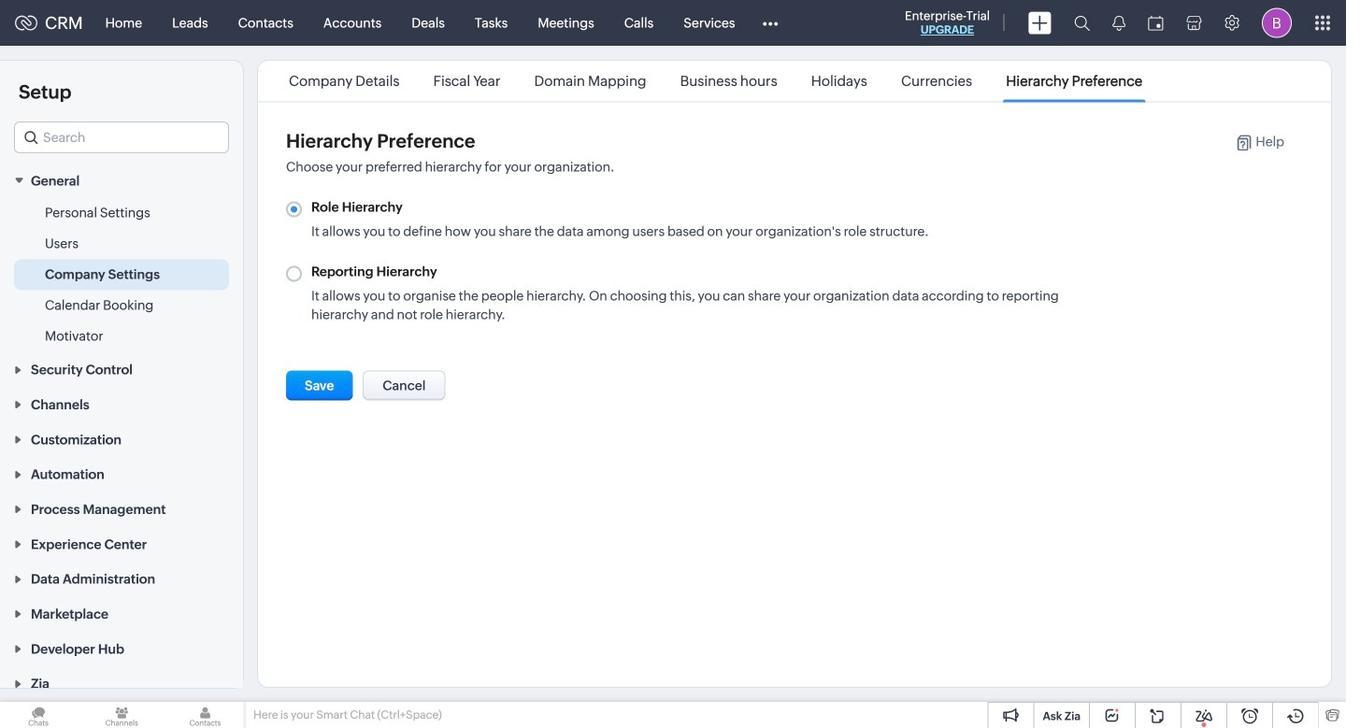 Task type: describe. For each thing, give the bounding box(es) containing it.
Other Modules field
[[750, 8, 791, 38]]

create menu image
[[1029, 12, 1052, 34]]

logo image
[[15, 15, 37, 30]]

contacts image
[[167, 702, 244, 728]]

signals element
[[1102, 0, 1137, 46]]

chats image
[[0, 702, 77, 728]]



Task type: locate. For each thing, give the bounding box(es) containing it.
signals image
[[1113, 15, 1126, 31]]

search element
[[1063, 0, 1102, 46]]

region
[[0, 198, 243, 352]]

create menu element
[[1017, 0, 1063, 45]]

profile element
[[1251, 0, 1304, 45]]

Search text field
[[15, 122, 228, 152]]

None button
[[286, 371, 353, 401], [363, 371, 446, 401], [286, 371, 353, 401], [363, 371, 446, 401]]

None field
[[14, 122, 229, 153]]

channels image
[[83, 702, 160, 728]]

list
[[272, 61, 1160, 101]]

search image
[[1074, 15, 1090, 31]]

profile image
[[1262, 8, 1292, 38]]

calendar image
[[1148, 15, 1164, 30]]



Task type: vqa. For each thing, say whether or not it's contained in the screenshot.
Activities corresponding to Closed Activities
no



